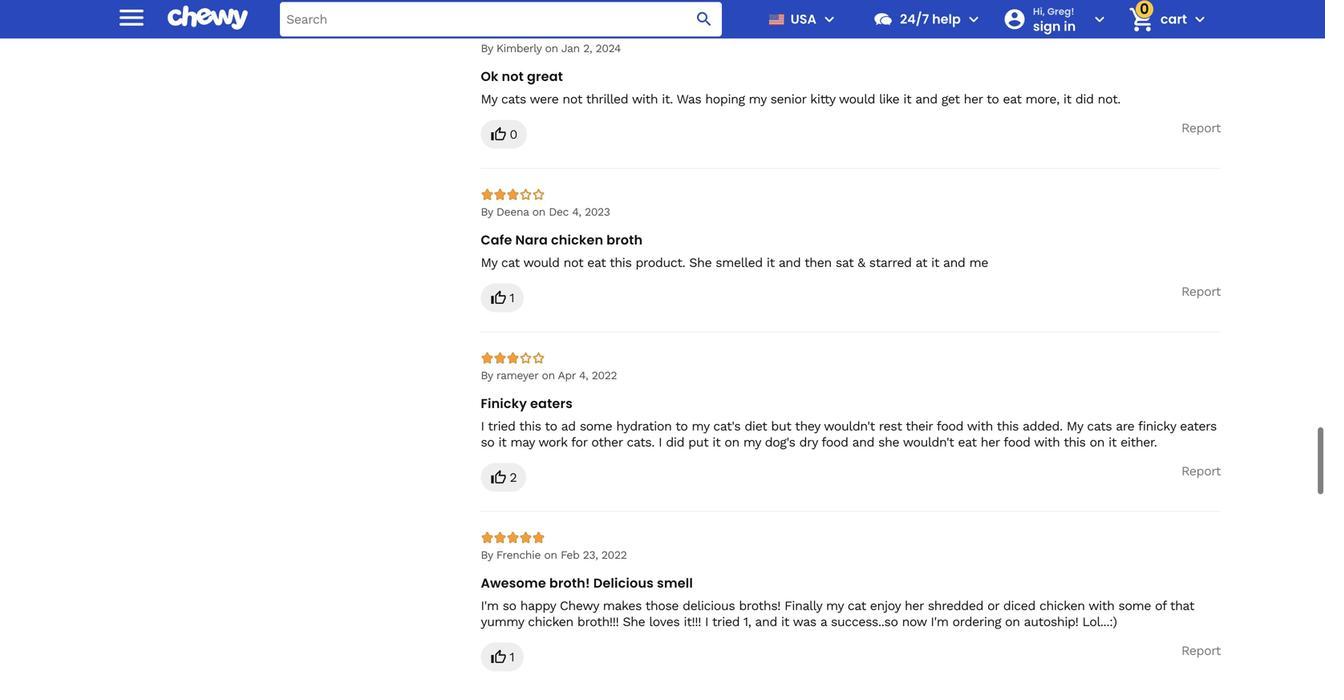 Task type: vqa. For each thing, say whether or not it's contained in the screenshot.
Prescription for $171.94
no



Task type: locate. For each thing, give the bounding box(es) containing it.
1 horizontal spatial menu image
[[820, 10, 839, 29]]

i right it!!!
[[705, 615, 709, 630]]

with up lol...:) on the bottom right of page
[[1089, 599, 1115, 614]]

frenchie
[[496, 549, 541, 562]]

1 horizontal spatial wouldn't
[[903, 435, 954, 450]]

2 vertical spatial i
[[705, 615, 709, 630]]

wouldn't
[[824, 419, 875, 434], [903, 435, 954, 450]]

this down "broth"
[[610, 255, 632, 270]]

and down 'broths!'
[[755, 615, 777, 630]]

did inside finicky eaters i tried this to ad some hydration to my cat's diet but they wouldn't rest their food with this added. my cats are finicky eaters so it may work for other cats. i did put it on my dog's dry food and she wouldn't eat her food with this on it either.
[[666, 435, 684, 450]]

1 vertical spatial did
[[666, 435, 684, 450]]

shredded
[[928, 599, 984, 614]]

2 vertical spatial not
[[564, 255, 583, 270]]

0 vertical spatial so
[[481, 435, 495, 450]]

i down the finicky
[[481, 419, 484, 434]]

1 vertical spatial not
[[563, 92, 582, 107]]

2 vertical spatial her
[[905, 599, 924, 614]]

report button for awesome broth! delicious smell
[[1182, 643, 1221, 659]]

wouldn't down their
[[903, 435, 954, 450]]

so
[[481, 435, 495, 450], [503, 599, 516, 614]]

cats
[[501, 92, 526, 107], [1087, 419, 1112, 434]]

0 horizontal spatial i
[[481, 419, 484, 434]]

1 horizontal spatial eaters
[[1180, 419, 1217, 434]]

1,
[[744, 615, 751, 630]]

0 vertical spatial would
[[839, 92, 875, 107]]

1 vertical spatial would
[[523, 255, 560, 270]]

report for cafe nara chicken broth
[[1182, 284, 1221, 299]]

chicken down dec
[[551, 231, 603, 249]]

0 vertical spatial i'm
[[481, 599, 499, 614]]

may
[[511, 435, 535, 450]]

by for finicky
[[481, 369, 493, 382]]

chicken down happy
[[528, 615, 573, 630]]

my down "ok"
[[481, 92, 497, 107]]

4 report button from the top
[[1182, 643, 1221, 659]]

to inside ok not great my cats were not thrilled with it. was hoping my senior kitty would like it and get her to eat more, it did not.
[[987, 92, 999, 107]]

1
[[510, 291, 514, 306], [510, 650, 514, 665]]

some left of
[[1119, 599, 1151, 614]]

1 button down cafe
[[481, 284, 524, 313]]

2022 for eaters
[[592, 369, 617, 382]]

cats inside ok not great my cats were not thrilled with it. was hoping my senior kitty would like it and get her to eat more, it did not.
[[501, 92, 526, 107]]

1 button for cafe
[[481, 284, 524, 313]]

did inside ok not great my cats were not thrilled with it. was hoping my senior kitty would like it and get her to eat more, it did not.
[[1076, 92, 1094, 107]]

0 horizontal spatial she
[[623, 615, 645, 630]]

a
[[820, 615, 827, 630]]

finicky
[[481, 395, 527, 413]]

eaters down by rameyer on apr 4, 2022
[[530, 395, 573, 413]]

eaters right finicky
[[1180, 419, 1217, 434]]

my left senior
[[749, 92, 767, 107]]

4, right dec
[[572, 205, 581, 219]]

1 horizontal spatial i'm
[[931, 615, 949, 630]]

enjoy
[[870, 599, 901, 614]]

report button for ok not great
[[1182, 120, 1221, 136]]

0 vertical spatial my
[[481, 92, 497, 107]]

report button for cafe nara chicken broth
[[1182, 284, 1221, 300]]

by up "ok"
[[481, 42, 493, 55]]

2022 right apr
[[592, 369, 617, 382]]

with
[[632, 92, 658, 107], [967, 419, 993, 434], [1034, 435, 1060, 450], [1089, 599, 1115, 614]]

i
[[481, 419, 484, 434], [659, 435, 662, 450], [705, 615, 709, 630]]

0 vertical spatial cats
[[501, 92, 526, 107]]

my inside cafe nara chicken broth my cat would not eat this product.  she smelled it and then sat & starred at it and me
[[481, 255, 497, 270]]

chewy home image
[[168, 0, 248, 36]]

and
[[916, 92, 938, 107], [779, 255, 801, 270], [943, 255, 966, 270], [852, 435, 875, 450], [755, 615, 777, 630]]

would left like
[[839, 92, 875, 107]]

my up a
[[826, 599, 844, 614]]

0 vertical spatial eat
[[1003, 92, 1022, 107]]

chicken up autoship!
[[1040, 599, 1085, 614]]

24/7 help
[[900, 10, 961, 28]]

2 vertical spatial my
[[1067, 419, 1083, 434]]

i'm up yummy
[[481, 599, 499, 614]]

1 report button from the top
[[1182, 120, 1221, 136]]

by
[[481, 42, 493, 55], [481, 205, 493, 219], [481, 369, 493, 382], [481, 549, 493, 562]]

ok
[[481, 67, 499, 85]]

by rameyer on apr 4, 2022
[[481, 369, 617, 382]]

0 horizontal spatial cats
[[501, 92, 526, 107]]

1 down cafe
[[510, 291, 514, 306]]

it right like
[[904, 92, 912, 107]]

0 vertical spatial 1
[[510, 291, 514, 306]]

i'm down shredded
[[931, 615, 949, 630]]

1 vertical spatial her
[[981, 435, 1000, 450]]

0 vertical spatial chicken
[[551, 231, 603, 249]]

were
[[530, 92, 559, 107]]

0 horizontal spatial eat
[[587, 255, 606, 270]]

by left frenchie
[[481, 549, 493, 562]]

1 horizontal spatial did
[[1076, 92, 1094, 107]]

food
[[937, 419, 964, 434], [822, 435, 848, 450], [1004, 435, 1031, 450]]

dry
[[799, 435, 818, 450]]

2 1 button from the top
[[481, 643, 524, 672]]

2 horizontal spatial i
[[705, 615, 709, 630]]

eat inside cafe nara chicken broth my cat would not eat this product.  she smelled it and then sat & starred at it and me
[[587, 255, 606, 270]]

on down diced
[[1005, 615, 1020, 630]]

by left the deena
[[481, 205, 493, 219]]

0 horizontal spatial to
[[545, 419, 557, 434]]

usa button
[[762, 0, 839, 39]]

food right dry
[[822, 435, 848, 450]]

did left not.
[[1076, 92, 1094, 107]]

24/7
[[900, 10, 929, 28]]

eat
[[1003, 92, 1022, 107], [587, 255, 606, 270], [958, 435, 977, 450]]

2022
[[592, 369, 617, 382], [602, 549, 627, 562]]

tried left the "1,"
[[712, 615, 740, 630]]

yummy
[[481, 615, 524, 630]]

2,
[[583, 42, 592, 55]]

chicken
[[551, 231, 603, 249], [1040, 599, 1085, 614], [528, 615, 573, 630]]

cat inside awesome broth! delicious smell i'm so happy chewy makes those delicious broths! finally my cat enjoy her shredded or diced chicken with some of that yummy chicken broth!!! she loves it!!! i tried 1, and it was a success..so now i'm ordering on autoship! lol...:)
[[848, 599, 866, 614]]

1 1 from the top
[[510, 291, 514, 306]]

not right were at top left
[[563, 92, 582, 107]]

1 button down yummy
[[481, 643, 524, 672]]

by for ok
[[481, 42, 493, 55]]

cat's
[[713, 419, 741, 434]]

with left it.
[[632, 92, 658, 107]]

broths!
[[739, 599, 781, 614]]

her
[[964, 92, 983, 107], [981, 435, 1000, 450], [905, 599, 924, 614]]

and left me
[[943, 255, 966, 270]]

0 horizontal spatial eaters
[[530, 395, 573, 413]]

my
[[749, 92, 767, 107], [692, 419, 709, 434], [743, 435, 761, 450], [826, 599, 844, 614]]

1 vertical spatial cats
[[1087, 419, 1112, 434]]

cat
[[501, 255, 520, 270], [848, 599, 866, 614]]

some up other
[[580, 419, 612, 434]]

menu image left chewy home image on the left top of the page
[[116, 1, 148, 33]]

2 horizontal spatial to
[[987, 92, 999, 107]]

1 vertical spatial i
[[659, 435, 662, 450]]

1 horizontal spatial some
[[1119, 599, 1151, 614]]

so left may
[[481, 435, 495, 450]]

would inside cafe nara chicken broth my cat would not eat this product.  she smelled it and then sat & starred at it and me
[[523, 255, 560, 270]]

with right their
[[967, 419, 993, 434]]

with inside ok not great my cats were not thrilled with it. was hoping my senior kitty would like it and get her to eat more, it did not.
[[632, 92, 658, 107]]

she down makes
[[623, 615, 645, 630]]

not down dec
[[564, 255, 583, 270]]

tried
[[488, 419, 516, 434], [712, 615, 740, 630]]

3 report from the top
[[1182, 464, 1221, 479]]

1 horizontal spatial cat
[[848, 599, 866, 614]]

senior
[[771, 92, 806, 107]]

but
[[771, 419, 791, 434]]

report button
[[1182, 120, 1221, 136], [1182, 284, 1221, 300], [1182, 463, 1221, 479], [1182, 643, 1221, 659]]

2 vertical spatial eat
[[958, 435, 977, 450]]

2022 right 23,
[[602, 549, 627, 562]]

0 vertical spatial i
[[481, 419, 484, 434]]

cat up success..so
[[848, 599, 866, 614]]

4, for nara
[[572, 205, 581, 219]]

1 vertical spatial my
[[481, 255, 497, 270]]

1 vertical spatial she
[[623, 615, 645, 630]]

would
[[839, 92, 875, 107], [523, 255, 560, 270]]

to up the work
[[545, 419, 557, 434]]

1 vertical spatial 2022
[[602, 549, 627, 562]]

did left put
[[666, 435, 684, 450]]

0 vertical spatial cat
[[501, 255, 520, 270]]

finicky
[[1138, 419, 1176, 434]]

menu image
[[116, 1, 148, 33], [820, 10, 839, 29]]

0 vertical spatial 4,
[[572, 205, 581, 219]]

cat down cafe
[[501, 255, 520, 270]]

1 vertical spatial wouldn't
[[903, 435, 954, 450]]

it right put
[[713, 435, 721, 450]]

0 vertical spatial some
[[580, 419, 612, 434]]

it right at
[[931, 255, 939, 270]]

4 report from the top
[[1182, 644, 1221, 659]]

1 vertical spatial cat
[[848, 599, 866, 614]]

in
[[1064, 17, 1076, 35]]

2 horizontal spatial eat
[[1003, 92, 1022, 107]]

sign
[[1033, 17, 1061, 35]]

1 horizontal spatial food
[[937, 419, 964, 434]]

did
[[1076, 92, 1094, 107], [666, 435, 684, 450]]

wouldn't left rest
[[824, 419, 875, 434]]

1 vertical spatial eat
[[587, 255, 606, 270]]

awesome broth! delicious smell i'm so happy chewy makes those delicious broths! finally my cat enjoy her shredded or diced chicken with some of that yummy chicken broth!!! she loves it!!! i tried 1, and it was a success..so now i'm ordering on autoship! lol...:)
[[481, 575, 1195, 630]]

1 horizontal spatial she
[[689, 255, 712, 270]]

cats left were at top left
[[501, 92, 526, 107]]

0 vertical spatial 2022
[[592, 369, 617, 382]]

my
[[481, 92, 497, 107], [481, 255, 497, 270], [1067, 419, 1083, 434]]

0 horizontal spatial tried
[[488, 419, 516, 434]]

cats left 'are'
[[1087, 419, 1112, 434]]

so inside awesome broth! delicious smell i'm so happy chewy makes those delicious broths! finally my cat enjoy her shredded or diced chicken with some of that yummy chicken broth!!! she loves it!!! i tried 1, and it was a success..so now i'm ordering on autoship! lol...:)
[[503, 599, 516, 614]]

1 vertical spatial tried
[[712, 615, 740, 630]]

1 by from the top
[[481, 42, 493, 55]]

to right hydration
[[676, 419, 688, 434]]

by kimberly on jan 2, 2024
[[481, 42, 621, 55]]

1 vertical spatial some
[[1119, 599, 1151, 614]]

by for awesome
[[481, 549, 493, 562]]

eat down the 2023
[[587, 255, 606, 270]]

1 vertical spatial so
[[503, 599, 516, 614]]

3 report button from the top
[[1182, 463, 1221, 479]]

1 report from the top
[[1182, 120, 1221, 136]]

i right cats.
[[659, 435, 662, 450]]

she left smelled
[[689, 255, 712, 270]]

some
[[580, 419, 612, 434], [1119, 599, 1151, 614]]

0 vertical spatial not
[[502, 67, 524, 85]]

1 1 button from the top
[[481, 284, 524, 313]]

1 vertical spatial 4,
[[579, 369, 588, 382]]

would down nara
[[523, 255, 560, 270]]

account menu image
[[1090, 10, 1109, 29]]

1 horizontal spatial cats
[[1087, 419, 1112, 434]]

menu image right usa
[[820, 10, 839, 29]]

2023
[[585, 205, 610, 219]]

chewy
[[560, 599, 599, 614]]

eat right she
[[958, 435, 977, 450]]

1 down yummy
[[510, 650, 514, 665]]

that
[[1170, 599, 1195, 614]]

my down cafe
[[481, 255, 497, 270]]

help
[[932, 10, 961, 28]]

2 1 from the top
[[510, 650, 514, 665]]

1 vertical spatial i'm
[[931, 615, 949, 630]]

1 horizontal spatial so
[[503, 599, 516, 614]]

report
[[1182, 120, 1221, 136], [1182, 284, 1221, 299], [1182, 464, 1221, 479], [1182, 644, 1221, 659]]

4 by from the top
[[481, 549, 493, 562]]

more,
[[1026, 92, 1060, 107]]

1 horizontal spatial i
[[659, 435, 662, 450]]

1 for cafe
[[510, 291, 514, 306]]

finally
[[785, 599, 822, 614]]

and left the get on the right
[[916, 92, 938, 107]]

0 horizontal spatial would
[[523, 255, 560, 270]]

so inside finicky eaters i tried this to ad some hydration to my cat's diet but they wouldn't rest their food with this added. my cats are finicky eaters so it may work for other cats. i did put it on my dog's dry food and she wouldn't eat her food with this on it either.
[[481, 435, 495, 450]]

i'm
[[481, 599, 499, 614], [931, 615, 949, 630]]

she inside awesome broth! delicious smell i'm so happy chewy makes those delicious broths! finally my cat enjoy her shredded or diced chicken with some of that yummy chicken broth!!! she loves it!!! i tried 1, and it was a success..so now i'm ordering on autoship! lol...:)
[[623, 615, 645, 630]]

1 horizontal spatial to
[[676, 419, 688, 434]]

0 vertical spatial 1 button
[[481, 284, 524, 313]]

ok not great my cats were not thrilled with it. was hoping my senior kitty would like it and get her to eat more, it did not.
[[481, 67, 1121, 107]]

broth!!!
[[577, 615, 619, 630]]

2024
[[596, 42, 621, 55]]

not right "ok"
[[502, 67, 524, 85]]

so up yummy
[[503, 599, 516, 614]]

on left jan
[[545, 42, 558, 55]]

it left "was"
[[781, 615, 789, 630]]

i inside awesome broth! delicious smell i'm so happy chewy makes those delicious broths! finally my cat enjoy her shredded or diced chicken with some of that yummy chicken broth!!! she loves it!!! i tried 1, and it was a success..so now i'm ordering on autoship! lol...:)
[[705, 615, 709, 630]]

my right the added.
[[1067, 419, 1083, 434]]

and left she
[[852, 435, 875, 450]]

0 vertical spatial her
[[964, 92, 983, 107]]

0 vertical spatial wouldn't
[[824, 419, 875, 434]]

this left the added.
[[997, 419, 1019, 434]]

2 vertical spatial chicken
[[528, 615, 573, 630]]

1 horizontal spatial tried
[[712, 615, 740, 630]]

added.
[[1023, 419, 1063, 434]]

to
[[987, 92, 999, 107], [545, 419, 557, 434], [676, 419, 688, 434]]

it inside awesome broth! delicious smell i'm so happy chewy makes those delicious broths! finally my cat enjoy her shredded or diced chicken with some of that yummy chicken broth!!! she loves it!!! i tried 1, and it was a success..so now i'm ordering on autoship! lol...:)
[[781, 615, 789, 630]]

0 horizontal spatial so
[[481, 435, 495, 450]]

1 horizontal spatial would
[[839, 92, 875, 107]]

0 button
[[481, 120, 527, 149]]

0 vertical spatial she
[[689, 255, 712, 270]]

1 vertical spatial 1
[[510, 650, 514, 665]]

awesome
[[481, 575, 546, 593]]

by left rameyer
[[481, 369, 493, 382]]

1 vertical spatial 1 button
[[481, 643, 524, 672]]

0 horizontal spatial cat
[[501, 255, 520, 270]]

2 by from the top
[[481, 205, 493, 219]]

not.
[[1098, 92, 1121, 107]]

1 horizontal spatial eat
[[958, 435, 977, 450]]

0 vertical spatial did
[[1076, 92, 1094, 107]]

to right the get on the right
[[987, 92, 999, 107]]

get
[[942, 92, 960, 107]]

eat left more,
[[1003, 92, 1022, 107]]

at
[[916, 255, 927, 270]]

food right their
[[937, 419, 964, 434]]

0 horizontal spatial some
[[580, 419, 612, 434]]

greg!
[[1048, 5, 1075, 18]]

it right smelled
[[767, 255, 775, 270]]

4, right apr
[[579, 369, 588, 382]]

2 report from the top
[[1182, 284, 1221, 299]]

eaters
[[530, 395, 573, 413], [1180, 419, 1217, 434]]

0 horizontal spatial did
[[666, 435, 684, 450]]

my inside ok not great my cats were not thrilled with it. was hoping my senior kitty would like it and get her to eat more, it did not.
[[749, 92, 767, 107]]

submit search image
[[695, 10, 714, 29]]

food down the added.
[[1004, 435, 1031, 450]]

0 horizontal spatial wouldn't
[[824, 419, 875, 434]]

3 by from the top
[[481, 369, 493, 382]]

0 vertical spatial tried
[[488, 419, 516, 434]]

2 report button from the top
[[1182, 284, 1221, 300]]

my inside finicky eaters i tried this to ad some hydration to my cat's diet but they wouldn't rest their food with this added. my cats are finicky eaters so it may work for other cats. i did put it on my dog's dry food and she wouldn't eat her food with this on it either.
[[1067, 419, 1083, 434]]

she
[[689, 255, 712, 270], [623, 615, 645, 630]]

tried down the finicky
[[488, 419, 516, 434]]

it down 'are'
[[1109, 435, 1117, 450]]



Task type: describe. For each thing, give the bounding box(es) containing it.
report button for finicky eaters
[[1182, 463, 1221, 479]]

smell
[[657, 575, 693, 593]]

4, for eaters
[[579, 369, 588, 382]]

report for awesome broth! delicious smell
[[1182, 644, 1221, 659]]

0 horizontal spatial i'm
[[481, 599, 499, 614]]

was
[[677, 92, 701, 107]]

tried inside finicky eaters i tried this to ad some hydration to my cat's diet but they wouldn't rest their food with this added. my cats are finicky eaters so it may work for other cats. i did put it on my dog's dry food and she wouldn't eat her food with this on it either.
[[488, 419, 516, 434]]

24/7 help link
[[866, 0, 961, 39]]

or
[[988, 599, 999, 614]]

chewy support image
[[873, 9, 894, 30]]

with inside awesome broth! delicious smell i'm so happy chewy makes those delicious broths! finally my cat enjoy her shredded or diced chicken with some of that yummy chicken broth!!! she loves it!!! i tried 1, and it was a success..so now i'm ordering on autoship! lol...:)
[[1089, 599, 1115, 614]]

she inside cafe nara chicken broth my cat would not eat this product.  she smelled it and then sat & starred at it and me
[[689, 255, 712, 270]]

report for finicky eaters
[[1182, 464, 1221, 479]]

feb
[[561, 549, 579, 562]]

Search text field
[[280, 2, 722, 37]]

cart
[[1161, 10, 1187, 28]]

on down the cat's
[[725, 435, 740, 450]]

autoship!
[[1024, 615, 1079, 630]]

my inside awesome broth! delicious smell i'm so happy chewy makes those delicious broths! finally my cat enjoy her shredded or diced chicken with some of that yummy chicken broth!!! she loves it!!! i tried 1, and it was a success..so now i'm ordering on autoship! lol...:)
[[826, 599, 844, 614]]

apr
[[558, 369, 576, 382]]

dec
[[549, 205, 569, 219]]

delicious
[[683, 599, 735, 614]]

of
[[1155, 599, 1167, 614]]

hoping
[[705, 92, 745, 107]]

cats.
[[627, 435, 655, 450]]

on inside awesome broth! delicious smell i'm so happy chewy makes those delicious broths! finally my cat enjoy her shredded or diced chicken with some of that yummy chicken broth!!! she loves it!!! i tried 1, and it was a success..so now i'm ordering on autoship! lol...:)
[[1005, 615, 1020, 630]]

and inside awesome broth! delicious smell i'm so happy chewy makes those delicious broths! finally my cat enjoy her shredded or diced chicken with some of that yummy chicken broth!!! she loves it!!! i tried 1, and it was a success..so now i'm ordering on autoship! lol...:)
[[755, 615, 777, 630]]

smelled
[[716, 255, 763, 270]]

my up put
[[692, 419, 709, 434]]

dog's
[[765, 435, 795, 450]]

diced
[[1003, 599, 1036, 614]]

me
[[969, 255, 988, 270]]

they
[[795, 419, 820, 434]]

put
[[688, 435, 709, 450]]

her inside ok not great my cats were not thrilled with it. was hoping my senior kitty would like it and get her to eat more, it did not.
[[964, 92, 983, 107]]

ordering
[[953, 615, 1001, 630]]

was
[[793, 615, 817, 630]]

1 for awesome
[[510, 650, 514, 665]]

now
[[902, 615, 927, 630]]

other
[[592, 435, 623, 450]]

items image
[[1127, 5, 1156, 34]]

loves
[[649, 615, 680, 630]]

eat inside ok not great my cats were not thrilled with it. was hoping my senior kitty would like it and get her to eat more, it did not.
[[1003, 92, 1022, 107]]

she
[[878, 435, 899, 450]]

would inside ok not great my cats were not thrilled with it. was hoping my senior kitty would like it and get her to eat more, it did not.
[[839, 92, 875, 107]]

by deena on dec 4, 2023
[[481, 205, 610, 219]]

report for ok not great
[[1182, 120, 1221, 136]]

hi, greg! sign in
[[1033, 5, 1076, 35]]

cart menu image
[[1191, 10, 1210, 29]]

product.
[[636, 255, 685, 270]]

cafe
[[481, 231, 512, 249]]

lol...:)
[[1083, 615, 1117, 630]]

23,
[[583, 549, 598, 562]]

kitty
[[810, 92, 835, 107]]

menu image inside usa popup button
[[820, 10, 839, 29]]

0 vertical spatial eaters
[[530, 395, 573, 413]]

some inside finicky eaters i tried this to ad some hydration to my cat's diet but they wouldn't rest their food with this added. my cats are finicky eaters so it may work for other cats. i did put it on my dog's dry food and she wouldn't eat her food with this on it either.
[[580, 419, 612, 434]]

their
[[906, 419, 933, 434]]

0
[[510, 127, 517, 142]]

by for cafe
[[481, 205, 493, 219]]

usa
[[791, 10, 817, 28]]

thrilled
[[586, 92, 628, 107]]

not inside cafe nara chicken broth my cat would not eat this product.  she smelled it and then sat & starred at it and me
[[564, 255, 583, 270]]

are
[[1116, 419, 1135, 434]]

1 vertical spatial eaters
[[1180, 419, 1217, 434]]

it right more,
[[1064, 92, 1072, 107]]

and inside finicky eaters i tried this to ad some hydration to my cat's diet but they wouldn't rest their food with this added. my cats are finicky eaters so it may work for other cats. i did put it on my dog's dry food and she wouldn't eat her food with this on it either.
[[852, 435, 875, 450]]

on left apr
[[542, 369, 555, 382]]

on left either. on the right
[[1090, 435, 1105, 450]]

rameyer
[[496, 369, 538, 382]]

rest
[[879, 419, 902, 434]]

it.
[[662, 92, 673, 107]]

cat inside cafe nara chicken broth my cat would not eat this product.  she smelled it and then sat & starred at it and me
[[501, 255, 520, 270]]

eat inside finicky eaters i tried this to ad some hydration to my cat's diet but they wouldn't rest their food with this added. my cats are finicky eaters so it may work for other cats. i did put it on my dog's dry food and she wouldn't eat her food with this on it either.
[[958, 435, 977, 450]]

&
[[858, 255, 865, 270]]

my down diet
[[743, 435, 761, 450]]

0 horizontal spatial food
[[822, 435, 848, 450]]

ad
[[561, 419, 576, 434]]

hydration
[[616, 419, 672, 434]]

like
[[879, 92, 900, 107]]

by frenchie on feb 23, 2022
[[481, 549, 627, 562]]

makes
[[603, 599, 642, 614]]

0 horizontal spatial menu image
[[116, 1, 148, 33]]

1 vertical spatial chicken
[[1040, 599, 1085, 614]]

finicky eaters i tried this to ad some hydration to my cat's diet but they wouldn't rest their food with this added. my cats are finicky eaters so it may work for other cats. i did put it on my dog's dry food and she wouldn't eat her food with this on it either.
[[481, 395, 1217, 450]]

my inside ok not great my cats were not thrilled with it. was hoping my senior kitty would like it and get her to eat more, it did not.
[[481, 92, 497, 107]]

then
[[805, 255, 832, 270]]

some inside awesome broth! delicious smell i'm so happy chewy makes those delicious broths! finally my cat enjoy her shredded or diced chicken with some of that yummy chicken broth!!! she loves it!!! i tried 1, and it was a success..so now i'm ordering on autoship! lol...:)
[[1119, 599, 1151, 614]]

help menu image
[[964, 10, 983, 29]]

this up may
[[519, 419, 541, 434]]

for
[[571, 435, 588, 450]]

those
[[645, 599, 679, 614]]

work
[[539, 435, 567, 450]]

diet
[[745, 419, 767, 434]]

delicious
[[593, 575, 654, 593]]

her inside finicky eaters i tried this to ad some hydration to my cat's diet but they wouldn't rest their food with this added. my cats are finicky eaters so it may work for other cats. i did put it on my dog's dry food and she wouldn't eat her food with this on it either.
[[981, 435, 1000, 450]]

jan
[[561, 42, 580, 55]]

2 button
[[481, 463, 526, 492]]

2
[[510, 470, 517, 486]]

cats inside finicky eaters i tried this to ad some hydration to my cat's diet but they wouldn't rest their food with this added. my cats are finicky eaters so it may work for other cats. i did put it on my dog's dry food and she wouldn't eat her food with this on it either.
[[1087, 419, 1112, 434]]

cafe nara chicken broth my cat would not eat this product.  she smelled it and then sat & starred at it and me
[[481, 231, 988, 270]]

deena
[[496, 205, 529, 219]]

starred
[[869, 255, 912, 270]]

with down the added.
[[1034, 435, 1060, 450]]

chicken inside cafe nara chicken broth my cat would not eat this product.  she smelled it and then sat & starred at it and me
[[551, 231, 603, 249]]

on left dec
[[532, 205, 545, 219]]

this left either. on the right
[[1064, 435, 1086, 450]]

broth!
[[549, 575, 590, 593]]

cart link
[[1122, 0, 1187, 39]]

2022 for broth!
[[602, 549, 627, 562]]

either.
[[1121, 435, 1157, 450]]

nara
[[515, 231, 548, 249]]

success..so
[[831, 615, 898, 630]]

great
[[527, 67, 563, 85]]

broth
[[607, 231, 643, 249]]

kimberly
[[496, 42, 542, 55]]

on left feb
[[544, 549, 557, 562]]

and inside ok not great my cats were not thrilled with it. was hoping my senior kitty would like it and get her to eat more, it did not.
[[916, 92, 938, 107]]

and left then
[[779, 255, 801, 270]]

sat
[[836, 255, 854, 270]]

tried inside awesome broth! delicious smell i'm so happy chewy makes those delicious broths! finally my cat enjoy her shredded or diced chicken with some of that yummy chicken broth!!! she loves it!!! i tried 1, and it was a success..so now i'm ordering on autoship! lol...:)
[[712, 615, 740, 630]]

2 horizontal spatial food
[[1004, 435, 1031, 450]]

her inside awesome broth! delicious smell i'm so happy chewy makes those delicious broths! finally my cat enjoy her shredded or diced chicken with some of that yummy chicken broth!!! she loves it!!! i tried 1, and it was a success..so now i'm ordering on autoship! lol...:)
[[905, 599, 924, 614]]

Product search field
[[280, 2, 722, 37]]

1 button for awesome
[[481, 643, 524, 672]]

it left may
[[499, 435, 507, 450]]

it!!!
[[684, 615, 701, 630]]

this inside cafe nara chicken broth my cat would not eat this product.  she smelled it and then sat & starred at it and me
[[610, 255, 632, 270]]



